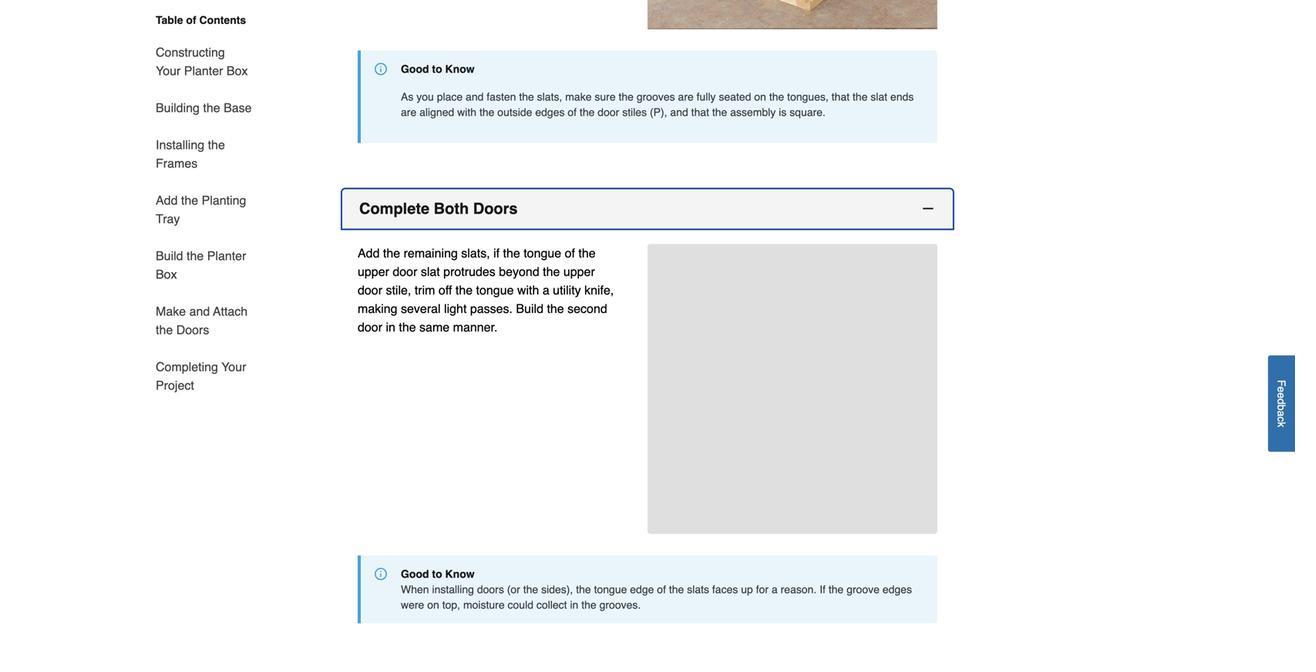 Task type: locate. For each thing, give the bounding box(es) containing it.
is
[[779, 106, 787, 119]]

building the base
[[156, 101, 252, 115]]

edges right 'groove'
[[883, 583, 912, 596]]

and right (p),
[[670, 106, 688, 119]]

1 horizontal spatial with
[[517, 283, 539, 297]]

1 horizontal spatial add
[[358, 246, 380, 260]]

that down fully
[[691, 106, 709, 119]]

2 vertical spatial tongue
[[594, 583, 627, 596]]

1 vertical spatial good
[[401, 568, 429, 580]]

1 horizontal spatial and
[[466, 91, 484, 103]]

0 vertical spatial box
[[227, 64, 248, 78]]

build inside add the remaining slats, if the tongue of the upper door slat protrudes beyond the upper door stile, trim off the tongue with a utility knife, making several light passes. build the second door in the same manner.
[[516, 302, 544, 316]]

door up stile,
[[393, 265, 418, 279]]

2 vertical spatial a
[[772, 583, 778, 596]]

the down make
[[156, 323, 173, 337]]

0 vertical spatial with
[[457, 106, 477, 119]]

of right 'edge'
[[657, 583, 666, 596]]

1 info image from the top
[[375, 63, 387, 75]]

know up installing
[[445, 568, 475, 580]]

0 horizontal spatial a
[[543, 283, 550, 297]]

for
[[756, 583, 769, 596]]

planter down constructing
[[184, 64, 223, 78]]

0 vertical spatial good
[[401, 63, 429, 75]]

1 vertical spatial that
[[691, 106, 709, 119]]

with down place
[[457, 106, 477, 119]]

of down the make
[[568, 106, 577, 119]]

box for constructing your planter box
[[227, 64, 248, 78]]

1 horizontal spatial your
[[222, 360, 246, 374]]

upper up stile,
[[358, 265, 389, 279]]

1 horizontal spatial on
[[754, 91, 766, 103]]

build
[[156, 249, 183, 263], [516, 302, 544, 316]]

that right tongues,
[[832, 91, 850, 103]]

tongue up passes.
[[476, 283, 514, 297]]

upper up utility
[[564, 265, 595, 279]]

slat down remaining
[[421, 265, 440, 279]]

0 horizontal spatial on
[[427, 599, 439, 611]]

good to know when installing doors (or the sides), the tongue edge of the slats faces up for a reason. if the groove edges were on top, moisture could collect in the grooves.
[[401, 568, 912, 611]]

0 vertical spatial in
[[386, 320, 396, 334]]

1 e from the top
[[1276, 387, 1288, 393]]

in down "making"
[[386, 320, 396, 334]]

you
[[417, 91, 434, 103]]

are
[[678, 91, 694, 103], [401, 106, 417, 119]]

your inside constructing your planter box
[[156, 64, 181, 78]]

1 vertical spatial doors
[[176, 323, 209, 337]]

edges right outside
[[535, 106, 565, 119]]

a right for
[[772, 583, 778, 596]]

to inside good to know when installing doors (or the sides), the tongue edge of the slats faces up for a reason. if the groove edges were on top, moisture could collect in the grooves.
[[432, 568, 442, 580]]

door
[[598, 106, 619, 119], [393, 265, 418, 279], [358, 283, 383, 297], [358, 320, 383, 334]]

fully
[[697, 91, 716, 103]]

slat
[[871, 91, 888, 103], [421, 265, 440, 279]]

add for add the planting tray
[[156, 193, 178, 207]]

the down fully
[[712, 106, 728, 119]]

box up base
[[227, 64, 248, 78]]

the left base
[[203, 101, 220, 115]]

0 horizontal spatial your
[[156, 64, 181, 78]]

a up the k
[[1276, 411, 1288, 417]]

0 vertical spatial planter
[[184, 64, 223, 78]]

are down as
[[401, 106, 417, 119]]

0 horizontal spatial and
[[189, 304, 210, 318]]

0 vertical spatial a
[[543, 283, 550, 297]]

0 vertical spatial slats,
[[537, 91, 562, 103]]

on left top,
[[427, 599, 439, 611]]

(p),
[[650, 106, 667, 119]]

the down fasten on the left top of page
[[480, 106, 495, 119]]

build right passes.
[[516, 302, 544, 316]]

the up knife,
[[579, 246, 596, 260]]

tray
[[156, 212, 180, 226]]

0 vertical spatial know
[[445, 63, 475, 75]]

slats,
[[537, 91, 562, 103], [461, 246, 490, 260]]

slats, inside 'as you place and fasten the slats, make sure the grooves are fully seated on the tongues, that the slat ends are aligned with the outside edges of the door stiles (p), and that the assembly is square.'
[[537, 91, 562, 103]]

the left grooves.
[[582, 599, 597, 611]]

your
[[156, 64, 181, 78], [222, 360, 246, 374]]

1 vertical spatial tongue
[[476, 283, 514, 297]]

in right the collect
[[570, 599, 579, 611]]

f
[[1276, 380, 1288, 387]]

1 to from the top
[[432, 63, 442, 75]]

1 horizontal spatial tongue
[[524, 246, 562, 260]]

tongue up grooves.
[[594, 583, 627, 596]]

1 vertical spatial a
[[1276, 411, 1288, 417]]

know inside good to know when installing doors (or the sides), the tongue edge of the slats faces up for a reason. if the groove edges were on top, moisture could collect in the grooves.
[[445, 568, 475, 580]]

1 horizontal spatial upper
[[564, 265, 595, 279]]

base
[[224, 101, 252, 115]]

1 vertical spatial with
[[517, 283, 539, 297]]

your right completing
[[222, 360, 246, 374]]

slat inside 'as you place and fasten the slats, make sure the grooves are fully seated on the tongues, that the slat ends are aligned with the outside edges of the door stiles (p), and that the assembly is square.'
[[871, 91, 888, 103]]

0 horizontal spatial box
[[156, 267, 177, 281]]

door down sure
[[598, 106, 619, 119]]

your down constructing
[[156, 64, 181, 78]]

and inside make and attach the doors
[[189, 304, 210, 318]]

good inside good to know when installing doors (or the sides), the tongue edge of the slats faces up for a reason. if the groove edges were on top, moisture could collect in the grooves.
[[401, 568, 429, 580]]

doors inside button
[[473, 200, 518, 218]]

0 horizontal spatial slat
[[421, 265, 440, 279]]

with down beyond
[[517, 283, 539, 297]]

the down the make
[[580, 106, 595, 119]]

with
[[457, 106, 477, 119], [517, 283, 539, 297]]

tongue up beyond
[[524, 246, 562, 260]]

slats, inside add the remaining slats, if the tongue of the upper door slat protrudes beyond the upper door stile, trim off the tongue with a utility knife, making several light passes. build the second door in the same manner.
[[461, 246, 490, 260]]

0 horizontal spatial build
[[156, 249, 183, 263]]

k
[[1276, 422, 1288, 428]]

sure
[[595, 91, 616, 103]]

add the remaining slats, if the tongue of the upper door slat protrudes beyond the upper door stile, trim off the tongue with a utility knife, making several light passes. build the second door in the same manner.
[[358, 246, 614, 334]]

on up assembly
[[754, 91, 766, 103]]

0 vertical spatial edges
[[535, 106, 565, 119]]

to
[[432, 63, 442, 75], [432, 568, 442, 580]]

1 horizontal spatial build
[[516, 302, 544, 316]]

good up when
[[401, 568, 429, 580]]

in
[[386, 320, 396, 334], [570, 599, 579, 611]]

2 vertical spatial and
[[189, 304, 210, 318]]

0 horizontal spatial doors
[[176, 323, 209, 337]]

1 horizontal spatial edges
[[883, 583, 912, 596]]

are left fully
[[678, 91, 694, 103]]

2 info image from the top
[[375, 568, 387, 580]]

the left 'slats'
[[669, 583, 684, 596]]

1 vertical spatial add
[[358, 246, 380, 260]]

the right installing on the top of page
[[208, 138, 225, 152]]

0 vertical spatial are
[[678, 91, 694, 103]]

doors down make
[[176, 323, 209, 337]]

box inside the build the planter box
[[156, 267, 177, 281]]

info image
[[375, 63, 387, 75], [375, 568, 387, 580]]

to for good to know when installing doors (or the sides), the tongue edge of the slats faces up for a reason. if the groove edges were on top, moisture could collect in the grooves.
[[432, 568, 442, 580]]

1 know from the top
[[445, 63, 475, 75]]

add
[[156, 193, 178, 207], [358, 246, 380, 260]]

good for good to know
[[401, 63, 429, 75]]

0 vertical spatial doors
[[473, 200, 518, 218]]

1 horizontal spatial in
[[570, 599, 579, 611]]

ends
[[891, 91, 914, 103]]

add for add the remaining slats, if the tongue of the upper door slat protrudes beyond the upper door stile, trim off the tongue with a utility knife, making several light passes. build the second door in the same manner.
[[358, 246, 380, 260]]

installing the frames link
[[156, 126, 253, 182]]

1 vertical spatial on
[[427, 599, 439, 611]]

1 vertical spatial slat
[[421, 265, 440, 279]]

completing
[[156, 360, 218, 374]]

box up make
[[156, 267, 177, 281]]

off
[[439, 283, 452, 297]]

know up place
[[445, 63, 475, 75]]

of up utility
[[565, 246, 575, 260]]

good
[[401, 63, 429, 75], [401, 568, 429, 580]]

1 vertical spatial edges
[[883, 583, 912, 596]]

0 horizontal spatial in
[[386, 320, 396, 334]]

on
[[754, 91, 766, 103], [427, 599, 439, 611]]

the down add the planting tray
[[187, 249, 204, 263]]

0 vertical spatial and
[[466, 91, 484, 103]]

1 horizontal spatial a
[[772, 583, 778, 596]]

and right place
[[466, 91, 484, 103]]

0 horizontal spatial that
[[691, 106, 709, 119]]

0 horizontal spatial add
[[156, 193, 178, 207]]

sides),
[[541, 583, 573, 596]]

to up you
[[432, 63, 442, 75]]

the right if
[[829, 583, 844, 596]]

that
[[832, 91, 850, 103], [691, 106, 709, 119]]

attach
[[213, 304, 248, 318]]

0 vertical spatial slat
[[871, 91, 888, 103]]

slat left ends
[[871, 91, 888, 103]]

place
[[437, 91, 463, 103]]

1 vertical spatial to
[[432, 568, 442, 580]]

tongues,
[[787, 91, 829, 103]]

the
[[519, 91, 534, 103], [619, 91, 634, 103], [769, 91, 785, 103], [853, 91, 868, 103], [203, 101, 220, 115], [480, 106, 495, 119], [580, 106, 595, 119], [712, 106, 728, 119], [208, 138, 225, 152], [181, 193, 198, 207], [383, 246, 400, 260], [503, 246, 520, 260], [579, 246, 596, 260], [187, 249, 204, 263], [543, 265, 560, 279], [456, 283, 473, 297], [547, 302, 564, 316], [399, 320, 416, 334], [156, 323, 173, 337], [523, 583, 538, 596], [576, 583, 591, 596], [669, 583, 684, 596], [829, 583, 844, 596], [582, 599, 597, 611]]

1 horizontal spatial slats,
[[537, 91, 562, 103]]

1 vertical spatial your
[[222, 360, 246, 374]]

1 vertical spatial build
[[516, 302, 544, 316]]

1 horizontal spatial box
[[227, 64, 248, 78]]

top,
[[442, 599, 460, 611]]

upper
[[358, 265, 389, 279], [564, 265, 595, 279]]

1 horizontal spatial doors
[[473, 200, 518, 218]]

e up b
[[1276, 393, 1288, 399]]

good up as
[[401, 63, 429, 75]]

a left utility
[[543, 283, 550, 297]]

and right make
[[189, 304, 210, 318]]

0 vertical spatial build
[[156, 249, 183, 263]]

1 good from the top
[[401, 63, 429, 75]]

planter down add the planting tray link
[[207, 249, 246, 263]]

edges
[[535, 106, 565, 119], [883, 583, 912, 596]]

1 horizontal spatial slat
[[871, 91, 888, 103]]

1 vertical spatial slats,
[[461, 246, 490, 260]]

0 vertical spatial your
[[156, 64, 181, 78]]

a
[[543, 283, 550, 297], [1276, 411, 1288, 417], [772, 583, 778, 596]]

0 horizontal spatial slats,
[[461, 246, 490, 260]]

completing your project link
[[156, 349, 253, 395]]

add inside add the planting tray
[[156, 193, 178, 207]]

planter inside constructing your planter box
[[184, 64, 223, 78]]

passes.
[[470, 302, 513, 316]]

could
[[508, 599, 534, 611]]

e up "d"
[[1276, 387, 1288, 393]]

slats, left the make
[[537, 91, 562, 103]]

slats
[[687, 583, 709, 596]]

make
[[156, 304, 186, 318]]

1 vertical spatial planter
[[207, 249, 246, 263]]

reason.
[[781, 583, 817, 596]]

1 vertical spatial in
[[570, 599, 579, 611]]

doors
[[473, 200, 518, 218], [176, 323, 209, 337]]

door inside 'as you place and fasten the slats, make sure the grooves are fully seated on the tongues, that the slat ends are aligned with the outside edges of the door stiles (p), and that the assembly is square.'
[[598, 106, 619, 119]]

several
[[401, 302, 441, 316]]

box inside constructing your planter box
[[227, 64, 248, 78]]

the left ends
[[853, 91, 868, 103]]

1 vertical spatial info image
[[375, 568, 387, 580]]

knife,
[[585, 283, 614, 297]]

table
[[156, 14, 183, 26]]

the left the planting
[[181, 193, 198, 207]]

same
[[420, 320, 450, 334]]

1 vertical spatial and
[[670, 106, 688, 119]]

1 vertical spatial know
[[445, 568, 475, 580]]

as you place and fasten the slats, make sure the grooves are fully seated on the tongues, that the slat ends are aligned with the outside edges of the door stiles (p), and that the assembly is square.
[[401, 91, 914, 119]]

1 vertical spatial box
[[156, 267, 177, 281]]

add inside add the remaining slats, if the tongue of the upper door slat protrudes beyond the upper door stile, trim off the tongue with a utility knife, making several light passes. build the second door in the same manner.
[[358, 246, 380, 260]]

2 horizontal spatial tongue
[[594, 583, 627, 596]]

the right 'if'
[[503, 246, 520, 260]]

doors right 'both'
[[473, 200, 518, 218]]

the up 'stiles'
[[619, 91, 634, 103]]

planter inside the build the planter box
[[207, 249, 246, 263]]

2 horizontal spatial a
[[1276, 411, 1288, 417]]

make and attach the doors
[[156, 304, 248, 337]]

0 horizontal spatial upper
[[358, 265, 389, 279]]

box
[[227, 64, 248, 78], [156, 267, 177, 281]]

0 horizontal spatial with
[[457, 106, 477, 119]]

your inside "completing your project"
[[222, 360, 246, 374]]

add down complete at left
[[358, 246, 380, 260]]

build the planter box
[[156, 249, 246, 281]]

add the planting tray link
[[156, 182, 253, 238]]

0 vertical spatial on
[[754, 91, 766, 103]]

fasten
[[487, 91, 516, 103]]

and
[[466, 91, 484, 103], [670, 106, 688, 119], [189, 304, 210, 318]]

0 vertical spatial info image
[[375, 63, 387, 75]]

2 know from the top
[[445, 568, 475, 580]]

groove
[[847, 583, 880, 596]]

slats, up protrudes at top
[[461, 246, 490, 260]]

info image for when installing doors (or the sides), the tongue edge of the slats faces up for a reason. if the groove edges were on top, moisture could collect in the grooves.
[[375, 568, 387, 580]]

e
[[1276, 387, 1288, 393], [1276, 393, 1288, 399]]

know
[[445, 63, 475, 75], [445, 568, 475, 580]]

2 good from the top
[[401, 568, 429, 580]]

collect
[[537, 599, 567, 611]]

1 horizontal spatial that
[[832, 91, 850, 103]]

the inside make and attach the doors
[[156, 323, 173, 337]]

add up tray
[[156, 193, 178, 207]]

doors
[[477, 583, 504, 596]]

to up installing
[[432, 568, 442, 580]]

0 horizontal spatial edges
[[535, 106, 565, 119]]

1 vertical spatial are
[[401, 106, 417, 119]]

0 vertical spatial add
[[156, 193, 178, 207]]

0 horizontal spatial are
[[401, 106, 417, 119]]

2 to from the top
[[432, 568, 442, 580]]

of right table
[[186, 14, 196, 26]]

the up is
[[769, 91, 785, 103]]

build down tray
[[156, 249, 183, 263]]

the up outside
[[519, 91, 534, 103]]

0 vertical spatial to
[[432, 63, 442, 75]]



Task type: vqa. For each thing, say whether or not it's contained in the screenshot.
at:
no



Task type: describe. For each thing, give the bounding box(es) containing it.
tongue inside good to know when installing doors (or the sides), the tongue edge of the slats faces up for a reason. if the groove edges were on top, moisture could collect in the grooves.
[[594, 583, 627, 596]]

moisture
[[463, 599, 505, 611]]

to for good to know
[[432, 63, 442, 75]]

the inside add the planting tray
[[181, 193, 198, 207]]

seated
[[719, 91, 751, 103]]

build the planter box link
[[156, 238, 253, 293]]

making
[[358, 302, 398, 316]]

installing
[[156, 138, 204, 152]]

the right (or
[[523, 583, 538, 596]]

slat inside add the remaining slats, if the tongue of the upper door slat protrudes beyond the upper door stile, trim off the tongue with a utility knife, making several light passes. build the second door in the same manner.
[[421, 265, 440, 279]]

the up stile,
[[383, 246, 400, 260]]

the down several
[[399, 320, 416, 334]]

in inside add the remaining slats, if the tongue of the upper door slat protrudes beyond the upper door stile, trim off the tongue with a utility knife, making several light passes. build the second door in the same manner.
[[386, 320, 396, 334]]

if
[[494, 246, 500, 260]]

completing your project
[[156, 360, 246, 393]]

a inside good to know when installing doors (or the sides), the tongue edge of the slats faces up for a reason. if the groove edges were on top, moisture could collect in the grooves.
[[772, 583, 778, 596]]

info image for as you place and fasten the slats, make sure the grooves are fully seated on the tongues, that the slat ends are aligned with the outside edges of the door stiles (p), and that the assembly is square.
[[375, 63, 387, 75]]

0 vertical spatial that
[[832, 91, 850, 103]]

light
[[444, 302, 467, 316]]

edges inside 'as you place and fasten the slats, make sure the grooves are fully seated on the tongues, that the slat ends are aligned with the outside edges of the door stiles (p), and that the assembly is square.'
[[535, 106, 565, 119]]

with inside 'as you place and fasten the slats, make sure the grooves are fully seated on the tongues, that the slat ends are aligned with the outside edges of the door stiles (p), and that the assembly is square.'
[[457, 106, 477, 119]]

with inside add the remaining slats, if the tongue of the upper door slat protrudes beyond the upper door stile, trim off the tongue with a utility knife, making several light passes. build the second door in the same manner.
[[517, 283, 539, 297]]

build inside the build the planter box
[[156, 249, 183, 263]]

second
[[568, 302, 607, 316]]

f e e d b a c k button
[[1269, 356, 1296, 452]]

outside
[[498, 106, 532, 119]]

up
[[741, 583, 753, 596]]

the down utility
[[547, 302, 564, 316]]

doors inside make and attach the doors
[[176, 323, 209, 337]]

aligned
[[420, 106, 454, 119]]

constructing your planter box
[[156, 45, 248, 78]]

frames
[[156, 156, 198, 170]]

a inside button
[[1276, 411, 1288, 417]]

complete
[[359, 200, 430, 218]]

trim the wood for the planter doors. image
[[648, 244, 938, 438]]

stiles
[[622, 106, 647, 119]]

utility
[[553, 283, 581, 297]]

installing the frames
[[156, 138, 225, 170]]

2 e from the top
[[1276, 393, 1288, 399]]

good to know
[[401, 63, 475, 75]]

the up utility
[[543, 265, 560, 279]]

your for completing your project
[[222, 360, 246, 374]]

beyond
[[499, 265, 540, 279]]

of inside add the remaining slats, if the tongue of the upper door slat protrudes beyond the upper door stile, trim off the tongue with a utility knife, making several light passes. build the second door in the same manner.
[[565, 246, 575, 260]]

on inside good to know when installing doors (or the sides), the tongue edge of the slats faces up for a reason. if the groove edges were on top, moisture could collect in the grooves.
[[427, 599, 439, 611]]

when
[[401, 583, 429, 596]]

your for constructing your planter box
[[156, 64, 181, 78]]

1 horizontal spatial are
[[678, 91, 694, 103]]

the right sides),
[[576, 583, 591, 596]]

planter for the
[[207, 249, 246, 263]]

the inside the build the planter box
[[187, 249, 204, 263]]

(or
[[507, 583, 520, 596]]

square.
[[790, 106, 826, 119]]

d
[[1276, 399, 1288, 405]]

planter for your
[[184, 64, 223, 78]]

grooves.
[[600, 599, 641, 611]]

box for build the planter box
[[156, 267, 177, 281]]

grooves
[[637, 91, 675, 103]]

2 horizontal spatial and
[[670, 106, 688, 119]]

0 vertical spatial tongue
[[524, 246, 562, 260]]

door down "making"
[[358, 320, 383, 334]]

minus image
[[921, 201, 936, 216]]

complete both doors button
[[342, 189, 953, 229]]

of inside good to know when installing doors (or the sides), the tongue edge of the slats faces up for a reason. if the groove edges were on top, moisture could collect in the grooves.
[[657, 583, 666, 596]]

assembly
[[730, 106, 776, 119]]

1 upper from the left
[[358, 265, 389, 279]]

project
[[156, 378, 194, 393]]

a inside add the remaining slats, if the tongue of the upper door slat protrudes beyond the upper door stile, trim off the tongue with a utility knife, making several light passes. build the second door in the same manner.
[[543, 283, 550, 297]]

0 horizontal spatial tongue
[[476, 283, 514, 297]]

add the planting tray
[[156, 193, 246, 226]]

the inside installing the frames
[[208, 138, 225, 152]]

know for good to know
[[445, 63, 475, 75]]

door up "making"
[[358, 283, 383, 297]]

in inside good to know when installing doors (or the sides), the tongue edge of the slats faces up for a reason. if the groove edges were on top, moisture could collect in the grooves.
[[570, 599, 579, 611]]

2 upper from the left
[[564, 265, 595, 279]]

building
[[156, 101, 200, 115]]

make
[[565, 91, 592, 103]]

good for good to know when installing doors (or the sides), the tongue edge of the slats faces up for a reason. if the groove edges were on top, moisture could collect in the grooves.
[[401, 568, 429, 580]]

b
[[1276, 405, 1288, 411]]

the right 'off'
[[456, 283, 473, 297]]

contents
[[199, 14, 246, 26]]

constructing your planter box link
[[156, 34, 253, 89]]

edges inside good to know when installing doors (or the sides), the tongue edge of the slats faces up for a reason. if the groove edges were on top, moisture could collect in the grooves.
[[883, 583, 912, 596]]

stile,
[[386, 283, 411, 297]]

on inside 'as you place and fasten the slats, make sure the grooves are fully seated on the tongues, that the slat ends are aligned with the outside edges of the door stiles (p), and that the assembly is square.'
[[754, 91, 766, 103]]

c
[[1276, 417, 1288, 422]]

if
[[820, 583, 826, 596]]

manner.
[[453, 320, 498, 334]]

table of contents
[[156, 14, 246, 26]]

edge
[[630, 583, 654, 596]]

of inside 'as you place and fasten the slats, make sure the grooves are fully seated on the tongues, that the slat ends are aligned with the outside edges of the door stiles (p), and that the assembly is square.'
[[568, 106, 577, 119]]

faces
[[712, 583, 738, 596]]

make and attach the doors link
[[156, 293, 253, 349]]

as
[[401, 91, 414, 103]]

installing
[[432, 583, 474, 596]]

building the base link
[[156, 89, 252, 126]]

table of contents element
[[137, 12, 253, 395]]

planting
[[202, 193, 246, 207]]

constructing
[[156, 45, 225, 59]]

remaining
[[404, 246, 458, 260]]

know for good to know when installing doors (or the sides), the tongue edge of the slats faces up for a reason. if the groove edges were on top, moisture could collect in the grooves.
[[445, 568, 475, 580]]

protrudes
[[444, 265, 496, 279]]

both
[[434, 200, 469, 218]]

complete both doors
[[359, 200, 518, 218]]

f e e d b a c k
[[1276, 380, 1288, 428]]

trim
[[415, 283, 435, 297]]

make the planter doors. image
[[648, 0, 938, 29]]

were
[[401, 599, 424, 611]]



